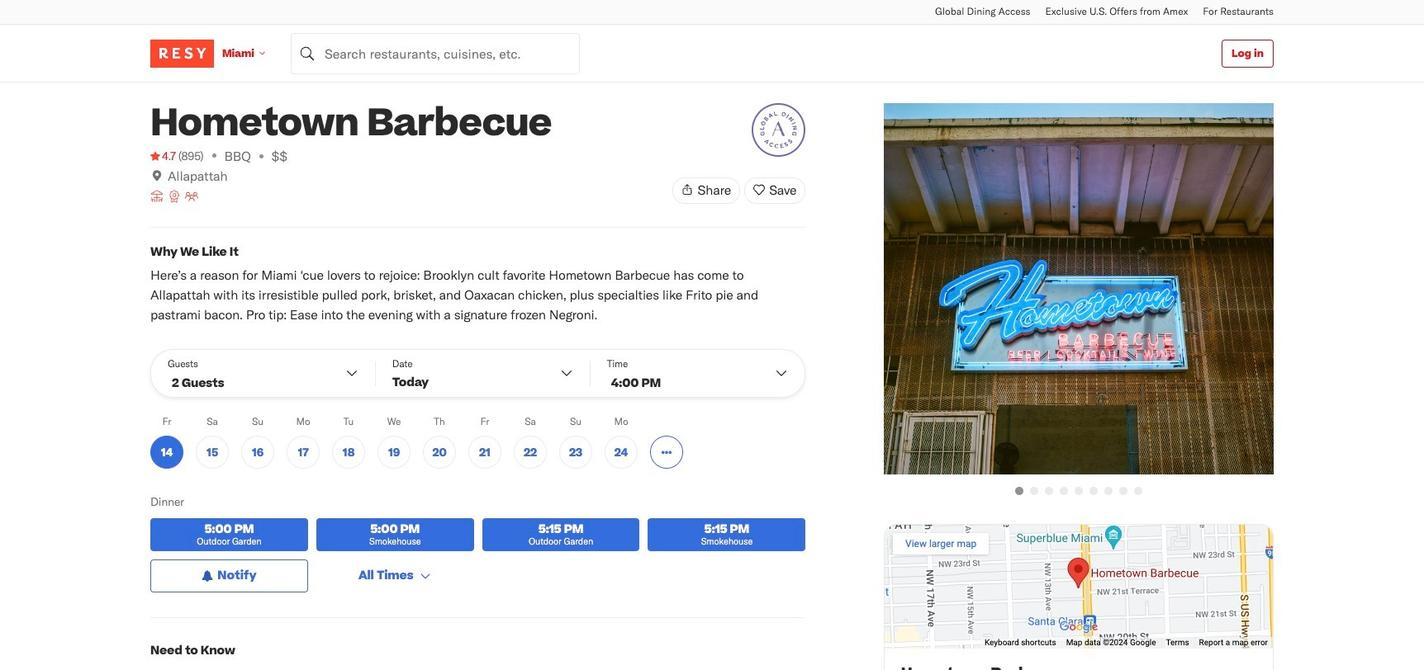 Task type: describe. For each thing, give the bounding box(es) containing it.
4.7 out of 5 stars image
[[150, 148, 176, 164]]



Task type: locate. For each thing, give the bounding box(es) containing it.
None field
[[291, 33, 580, 74]]

Search restaurants, cuisines, etc. text field
[[291, 33, 580, 74]]



Task type: vqa. For each thing, say whether or not it's contained in the screenshot.
4.6 out of 5 stars Image
no



